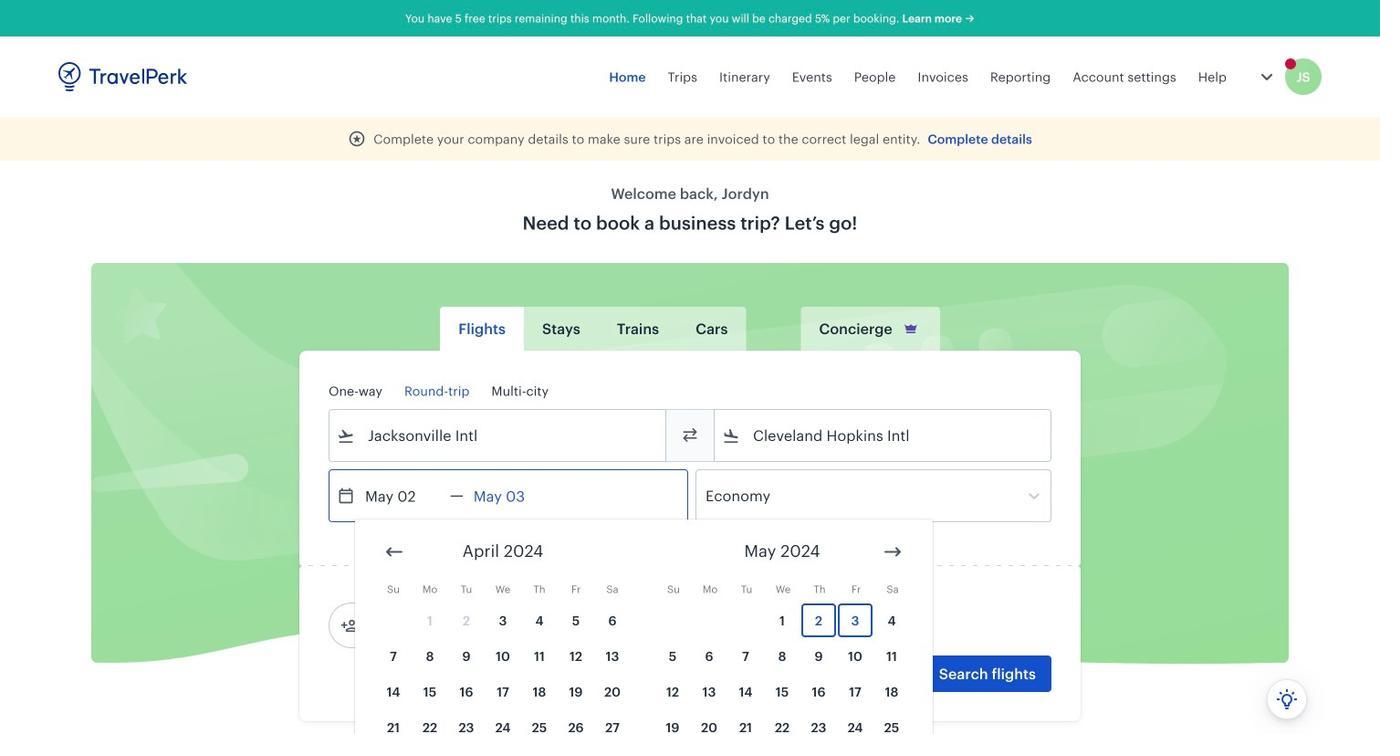 Task type: describe. For each thing, give the bounding box(es) containing it.
move backward to switch to the previous month. image
[[383, 541, 405, 563]]

To search field
[[740, 421, 1027, 450]]

Depart text field
[[355, 470, 450, 521]]

Add first traveler search field
[[359, 611, 549, 640]]

Return text field
[[464, 470, 559, 521]]

From search field
[[355, 421, 642, 450]]



Task type: locate. For each thing, give the bounding box(es) containing it.
calendar application
[[355, 520, 1380, 734]]

move forward to switch to the next month. image
[[882, 541, 904, 563]]



Task type: vqa. For each thing, say whether or not it's contained in the screenshot.
middle Alaska Airlines image
no



